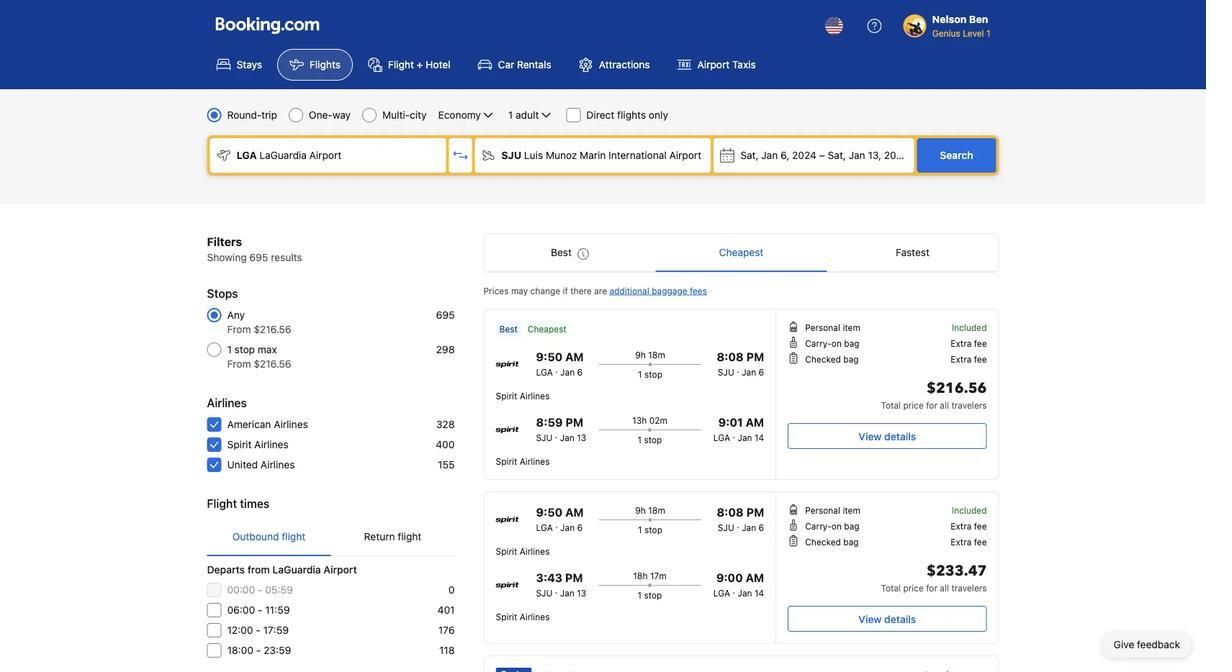 Task type: vqa. For each thing, say whether or not it's contained in the screenshot.
1 adult
yes



Task type: describe. For each thing, give the bounding box(es) containing it.
carry-on bag for $233.47
[[806, 522, 860, 532]]

2 9h 18m from the top
[[636, 506, 666, 516]]

for for $216.56
[[927, 401, 938, 411]]

lga laguardia airport
[[237, 149, 342, 161]]

flight for return flight
[[398, 531, 422, 543]]

stop up "13h 02m"
[[645, 370, 663, 380]]

4 fee from the top
[[975, 537, 987, 548]]

any
[[227, 309, 245, 321]]

one-
[[309, 109, 333, 121]]

- for 00:00
[[258, 585, 263, 597]]

17m
[[651, 571, 667, 581]]

sat, jan 6, 2024 – sat, jan 13, 2024 button
[[714, 138, 915, 173]]

rentals
[[517, 59, 552, 71]]

return flight
[[364, 531, 422, 543]]

1 stop down "13h 02m"
[[638, 435, 662, 445]]

1 extra from the top
[[951, 339, 972, 349]]

+
[[417, 59, 423, 71]]

12:00
[[227, 625, 253, 637]]

showing
[[207, 252, 247, 264]]

1 adult
[[509, 109, 539, 121]]

jan inside the 9:00 am lga . jan 14
[[738, 589, 753, 599]]

flight + hotel
[[388, 59, 451, 71]]

. up 9:01
[[737, 365, 740, 375]]

$233.47 total price for all travelers
[[882, 562, 987, 594]]

flight times
[[207, 497, 270, 511]]

american airlines
[[227, 419, 308, 431]]

trip
[[262, 109, 277, 121]]

cheapest inside button
[[720, 247, 764, 259]]

spirit airlines up '3:43' at bottom
[[496, 547, 550, 557]]

flights
[[310, 59, 341, 71]]

filters
[[207, 235, 242, 249]]

13h
[[633, 416, 647, 426]]

airport down return flight button
[[324, 564, 357, 576]]

airlines right united
[[261, 459, 295, 471]]

outbound flight
[[233, 531, 306, 543]]

outbound flight button
[[207, 519, 331, 556]]

1 up 13h
[[638, 370, 642, 380]]

if
[[563, 286, 568, 296]]

best image
[[578, 249, 589, 260]]

00:00 - 05:59
[[227, 585, 293, 597]]

$216.56 total price for all travelers
[[882, 379, 987, 411]]

checked bag for $233.47
[[806, 537, 859, 548]]

6 up "8:59 pm sju . jan 13"
[[577, 367, 583, 378]]

give feedback
[[1114, 639, 1181, 651]]

cheapest button
[[656, 234, 827, 272]]

details for $216.56
[[885, 431, 917, 443]]

lga inside the 9:00 am lga . jan 14
[[714, 589, 731, 599]]

400
[[436, 439, 455, 451]]

stop down 18h 17m at the bottom
[[644, 591, 662, 601]]

return
[[364, 531, 395, 543]]

1 stop up 18h 17m at the bottom
[[638, 525, 663, 535]]

18h 17m
[[633, 571, 667, 581]]

18h
[[633, 571, 648, 581]]

. inside 9:01 am lga . jan 14
[[733, 430, 736, 440]]

2 extra fee from the top
[[951, 354, 987, 365]]

6,
[[781, 149, 790, 161]]

view details for $233.47
[[859, 614, 917, 626]]

car rentals link
[[466, 49, 564, 81]]

for for $233.47
[[927, 584, 938, 594]]

best image
[[578, 249, 589, 260]]

spirit airlines up united airlines
[[227, 439, 289, 451]]

airport taxis link
[[665, 49, 768, 81]]

328
[[436, 419, 455, 431]]

3:43
[[536, 572, 563, 585]]

2 9:50 from the top
[[536, 506, 563, 520]]

$216.56 inside 1 stop max from $216.56
[[254, 358, 292, 370]]

sju luis munoz marin international airport
[[502, 149, 702, 161]]

jan up 9:01
[[742, 367, 757, 378]]

1 9:50 from the top
[[536, 351, 563, 364]]

flight for outbound flight
[[282, 531, 306, 543]]

3:43 pm sju . jan 13
[[536, 572, 587, 599]]

international
[[609, 149, 667, 161]]

1 2024 from the left
[[793, 149, 817, 161]]

adult
[[516, 109, 539, 121]]

are
[[594, 286, 607, 296]]

jan up 8:59
[[561, 367, 575, 378]]

1 down 13h
[[638, 435, 642, 445]]

economy
[[438, 109, 481, 121]]

sju up 9:01
[[718, 367, 735, 378]]

8:59
[[536, 416, 563, 430]]

- for 06:00
[[258, 605, 263, 617]]

jan inside 9:01 am lga . jan 14
[[738, 433, 753, 443]]

carry- for $216.56
[[806, 339, 832, 349]]

02m
[[650, 416, 668, 426]]

1 vertical spatial laguardia
[[273, 564, 321, 576]]

direct
[[587, 109, 615, 121]]

travelers for $233.47
[[952, 584, 987, 594]]

united
[[227, 459, 258, 471]]

baggage
[[652, 286, 688, 296]]

prices
[[484, 286, 509, 296]]

3 fee from the top
[[975, 522, 987, 532]]

0
[[449, 585, 455, 597]]

00:00
[[227, 585, 255, 597]]

jan left 13,
[[849, 149, 866, 161]]

13h 02m
[[633, 416, 668, 426]]

stays link
[[204, 49, 274, 81]]

3 extra fee from the top
[[951, 522, 987, 532]]

sju left luis
[[502, 149, 522, 161]]

included for $233.47
[[952, 506, 987, 516]]

max
[[258, 344, 277, 356]]

–
[[820, 149, 826, 161]]

multi-
[[383, 109, 410, 121]]

attractions
[[599, 59, 650, 71]]

fees
[[690, 286, 708, 296]]

05:59
[[265, 585, 293, 597]]

1 18m from the top
[[649, 350, 666, 360]]

1 vertical spatial cheapest
[[528, 324, 567, 334]]

spirit airlines down 8:59
[[496, 457, 550, 467]]

item for $233.47
[[843, 506, 861, 516]]

genius
[[933, 28, 961, 38]]

18:00 - 23:59
[[227, 645, 291, 657]]

city
[[410, 109, 427, 121]]

stop up 18h 17m at the bottom
[[645, 525, 663, 535]]

jan inside 3:43 pm sju . jan 13
[[560, 589, 575, 599]]

1 extra fee from the top
[[951, 339, 987, 349]]

personal item for $216.56
[[806, 323, 861, 333]]

flights
[[618, 109, 646, 121]]

additional baggage fees link
[[610, 286, 708, 296]]

1 up 18h
[[638, 525, 642, 535]]

multi-city
[[383, 109, 427, 121]]

included for $216.56
[[952, 323, 987, 333]]

give feedback button
[[1103, 633, 1192, 659]]

total for $233.47
[[882, 584, 901, 594]]

one-way
[[309, 109, 351, 121]]

results
[[271, 252, 302, 264]]

. inside 3:43 pm sju . jan 13
[[555, 586, 558, 596]]

round-
[[227, 109, 262, 121]]

any from $216.56
[[227, 309, 292, 336]]

4 extra fee from the top
[[951, 537, 987, 548]]

1 inside 'dropdown button'
[[509, 109, 513, 121]]

car rentals
[[498, 59, 552, 71]]

695 inside filters showing 695 results
[[250, 252, 268, 264]]

view details for $216.56
[[859, 431, 917, 443]]

car
[[498, 59, 515, 71]]

9:00
[[717, 572, 743, 585]]

price for $216.56
[[904, 401, 924, 411]]

change
[[531, 286, 561, 296]]

lga inside 9:01 am lga . jan 14
[[714, 433, 731, 443]]

401
[[438, 605, 455, 617]]

298
[[436, 344, 455, 356]]

1 down 18h
[[638, 591, 642, 601]]

only
[[649, 109, 669, 121]]

1 stop max from $216.56
[[227, 344, 292, 370]]

lga down 'round-'
[[237, 149, 257, 161]]

airport down one-way
[[310, 149, 342, 161]]

1 vertical spatial best
[[500, 324, 518, 334]]

attractions link
[[567, 49, 663, 81]]

prices may change if there are additional baggage fees
[[484, 286, 708, 296]]

departs from laguardia airport
[[207, 564, 357, 576]]

airport left taxis on the top right of the page
[[698, 59, 730, 71]]

1 horizontal spatial 695
[[436, 309, 455, 321]]

13,
[[869, 149, 882, 161]]

jan left 6, at the right of the page
[[762, 149, 778, 161]]

$216.56 inside any from $216.56
[[254, 324, 292, 336]]

search
[[941, 149, 974, 161]]

nelson ben genius level 1
[[933, 13, 991, 38]]

12:00 - 17:59
[[227, 625, 289, 637]]



Task type: locate. For each thing, give the bounding box(es) containing it.
1 from from the top
[[227, 324, 251, 336]]

lga up '3:43' at bottom
[[536, 523, 553, 533]]

0 vertical spatial laguardia
[[260, 149, 307, 161]]

3 extra from the top
[[951, 522, 972, 532]]

13 for 3:43 pm
[[577, 589, 587, 599]]

14 inside 9:01 am lga . jan 14
[[755, 433, 765, 443]]

tab list containing best
[[485, 234, 999, 273]]

times
[[240, 497, 270, 511]]

am inside the 9:00 am lga . jan 14
[[746, 572, 765, 585]]

on
[[832, 339, 842, 349], [832, 522, 842, 532]]

2024 left –
[[793, 149, 817, 161]]

jan up '3:43' at bottom
[[561, 523, 575, 533]]

1 horizontal spatial 2024
[[885, 149, 909, 161]]

13 for 8:59 pm
[[577, 433, 587, 443]]

2 checked bag from the top
[[806, 537, 859, 548]]

2 view from the top
[[859, 614, 882, 626]]

extra
[[951, 339, 972, 349], [951, 354, 972, 365], [951, 522, 972, 532], [951, 537, 972, 548]]

1 vertical spatial personal
[[806, 506, 841, 516]]

flight left +
[[388, 59, 414, 71]]

total inside $233.47 total price for all travelers
[[882, 584, 901, 594]]

0 vertical spatial view details
[[859, 431, 917, 443]]

2 extra from the top
[[951, 354, 972, 365]]

1 vertical spatial item
[[843, 506, 861, 516]]

0 vertical spatial checked
[[806, 354, 841, 365]]

2 travelers from the top
[[952, 584, 987, 594]]

view
[[859, 431, 882, 443], [859, 614, 882, 626]]

flight inside outbound flight button
[[282, 531, 306, 543]]

details down $233.47 total price for all travelers
[[885, 614, 917, 626]]

airlines up '3:43' at bottom
[[520, 547, 550, 557]]

0 vertical spatial flight
[[388, 59, 414, 71]]

cheapest
[[720, 247, 764, 259], [528, 324, 567, 334]]

for inside $233.47 total price for all travelers
[[927, 584, 938, 594]]

travelers
[[952, 401, 987, 411], [952, 584, 987, 594]]

price inside $216.56 total price for all travelers
[[904, 401, 924, 411]]

9:50 am lga . jan 6 up 8:59
[[536, 351, 584, 378]]

2 18m from the top
[[649, 506, 666, 516]]

lga up 8:59
[[536, 367, 553, 378]]

2 carry-on bag from the top
[[806, 522, 860, 532]]

0 vertical spatial 9:50
[[536, 351, 563, 364]]

bag
[[845, 339, 860, 349], [844, 354, 859, 365], [845, 522, 860, 532], [844, 537, 859, 548]]

1 vertical spatial 695
[[436, 309, 455, 321]]

tab list
[[485, 234, 999, 273], [207, 519, 455, 558]]

1 vertical spatial 13
[[577, 589, 587, 599]]

tab list up fees
[[485, 234, 999, 273]]

details down $216.56 total price for all travelers
[[885, 431, 917, 443]]

all for $233.47
[[940, 584, 950, 594]]

spirit airlines
[[496, 391, 550, 401], [227, 439, 289, 451], [496, 457, 550, 467], [496, 547, 550, 557], [496, 612, 550, 622]]

2 total from the top
[[882, 584, 901, 594]]

9h
[[636, 350, 646, 360], [636, 506, 646, 516]]

0 vertical spatial included
[[952, 323, 987, 333]]

1 vertical spatial personal item
[[806, 506, 861, 516]]

2 8:08 from the top
[[717, 506, 744, 520]]

on for $216.56
[[832, 339, 842, 349]]

1 personal item from the top
[[806, 323, 861, 333]]

1 adult button
[[507, 107, 555, 124]]

0 vertical spatial 9h 18m
[[636, 350, 666, 360]]

laguardia up the 05:59 in the bottom left of the page
[[273, 564, 321, 576]]

details for $233.47
[[885, 614, 917, 626]]

stop down "13h 02m"
[[644, 435, 662, 445]]

1 on from the top
[[832, 339, 842, 349]]

from down any at left
[[227, 324, 251, 336]]

0 vertical spatial 13
[[577, 433, 587, 443]]

carry-
[[806, 339, 832, 349], [806, 522, 832, 532]]

airlines up the "american"
[[207, 397, 247, 410]]

1 vertical spatial 18m
[[649, 506, 666, 516]]

checked
[[806, 354, 841, 365], [806, 537, 841, 548]]

1 8:08 from the top
[[717, 351, 744, 364]]

1 inside 1 stop max from $216.56
[[227, 344, 232, 356]]

1 included from the top
[[952, 323, 987, 333]]

jan
[[762, 149, 778, 161], [849, 149, 866, 161], [561, 367, 575, 378], [742, 367, 757, 378], [560, 433, 575, 443], [738, 433, 753, 443], [561, 523, 575, 533], [742, 523, 757, 533], [560, 589, 575, 599], [738, 589, 753, 599]]

176
[[439, 625, 455, 637]]

. up 8:59
[[556, 365, 558, 375]]

0 horizontal spatial flight
[[282, 531, 306, 543]]

1 vertical spatial checked
[[806, 537, 841, 548]]

2 2024 from the left
[[885, 149, 909, 161]]

sju inside "8:59 pm sju . jan 13"
[[536, 433, 553, 443]]

view details button down $233.47 total price for all travelers
[[788, 607, 987, 633]]

all for $216.56
[[940, 401, 950, 411]]

view details button
[[788, 424, 987, 450], [788, 607, 987, 633]]

filters showing 695 results
[[207, 235, 302, 264]]

- left the 05:59 in the bottom left of the page
[[258, 585, 263, 597]]

view details down $233.47 total price for all travelers
[[859, 614, 917, 626]]

9:00 am lga . jan 14
[[714, 572, 765, 599]]

1 vertical spatial price
[[904, 584, 924, 594]]

2 all from the top
[[940, 584, 950, 594]]

1 14 from the top
[[755, 433, 765, 443]]

4 extra from the top
[[951, 537, 972, 548]]

0 vertical spatial item
[[843, 323, 861, 333]]

9:50
[[536, 351, 563, 364], [536, 506, 563, 520]]

price
[[904, 401, 924, 411], [904, 584, 924, 594]]

1 all from the top
[[940, 401, 950, 411]]

tab list for prices may change if there are
[[485, 234, 999, 273]]

flight left times
[[207, 497, 237, 511]]

2 sat, from the left
[[828, 149, 847, 161]]

0 vertical spatial from
[[227, 324, 251, 336]]

2 on from the top
[[832, 522, 842, 532]]

. down 9:01
[[733, 430, 736, 440]]

airport
[[698, 59, 730, 71], [310, 149, 342, 161], [670, 149, 702, 161], [324, 564, 357, 576]]

1 item from the top
[[843, 323, 861, 333]]

2 price from the top
[[904, 584, 924, 594]]

0 vertical spatial 695
[[250, 252, 268, 264]]

1 price from the top
[[904, 401, 924, 411]]

0 vertical spatial personal item
[[806, 323, 861, 333]]

1 left adult
[[509, 109, 513, 121]]

17:59
[[263, 625, 289, 637]]

personal for $233.47
[[806, 506, 841, 516]]

2 carry- from the top
[[806, 522, 832, 532]]

1 personal from the top
[[806, 323, 841, 333]]

1 stop
[[638, 370, 663, 380], [638, 435, 662, 445], [638, 525, 663, 535], [638, 591, 662, 601]]

1 vertical spatial view details
[[859, 614, 917, 626]]

1 9h 18m from the top
[[636, 350, 666, 360]]

1 for from the top
[[927, 401, 938, 411]]

1 9h from the top
[[636, 350, 646, 360]]

lga down 9:01
[[714, 433, 731, 443]]

1 vertical spatial total
[[882, 584, 901, 594]]

way
[[333, 109, 351, 121]]

flight + hotel link
[[356, 49, 463, 81]]

airport right international
[[670, 149, 702, 161]]

1 vertical spatial view
[[859, 614, 882, 626]]

am inside 9:01 am lga . jan 14
[[746, 416, 765, 430]]

18m down the additional baggage fees link in the right top of the page
[[649, 350, 666, 360]]

6
[[577, 367, 583, 378], [759, 367, 765, 378], [577, 523, 583, 533], [759, 523, 765, 533]]

1 horizontal spatial cheapest
[[720, 247, 764, 259]]

1 vertical spatial 9h 18m
[[636, 506, 666, 516]]

2 vertical spatial $216.56
[[927, 379, 987, 399]]

tab list for departs from laguardia airport
[[207, 519, 455, 558]]

jan down '3:43' at bottom
[[560, 589, 575, 599]]

6 up 9:01 am lga . jan 14
[[759, 367, 765, 378]]

1 8:08 pm sju . jan 6 from the top
[[717, 351, 765, 378]]

personal for $216.56
[[806, 323, 841, 333]]

1 13 from the top
[[577, 433, 587, 443]]

2024 right 13,
[[885, 149, 909, 161]]

stop inside 1 stop max from $216.56
[[235, 344, 255, 356]]

2 8:08 pm sju . jan 6 from the top
[[717, 506, 765, 533]]

1 vertical spatial all
[[940, 584, 950, 594]]

0 vertical spatial checked bag
[[806, 354, 859, 365]]

0 vertical spatial personal
[[806, 323, 841, 333]]

from inside 1 stop max from $216.56
[[227, 358, 251, 370]]

13 inside "8:59 pm sju . jan 13"
[[577, 433, 587, 443]]

jan down 8:59
[[560, 433, 575, 443]]

view for $216.56
[[859, 431, 882, 443]]

jan up 9:00
[[742, 523, 757, 533]]

1 horizontal spatial flight
[[388, 59, 414, 71]]

9:50 am lga . jan 6
[[536, 351, 584, 378], [536, 506, 584, 533]]

2 included from the top
[[952, 506, 987, 516]]

give
[[1114, 639, 1135, 651]]

0 vertical spatial best
[[551, 247, 572, 259]]

1 vertical spatial from
[[227, 358, 251, 370]]

1 vertical spatial tab list
[[207, 519, 455, 558]]

1 horizontal spatial tab list
[[485, 234, 999, 273]]

may
[[511, 286, 528, 296]]

flight up departs from laguardia airport
[[282, 531, 306, 543]]

14 for 9:01 am
[[755, 433, 765, 443]]

sju down 8:59
[[536, 433, 553, 443]]

2 checked from the top
[[806, 537, 841, 548]]

0 vertical spatial carry-
[[806, 339, 832, 349]]

1 flight from the left
[[282, 531, 306, 543]]

1 view details from the top
[[859, 431, 917, 443]]

sat, jan 6, 2024 – sat, jan 13, 2024
[[741, 149, 909, 161]]

1 vertical spatial 9h
[[636, 506, 646, 516]]

1 stop up "13h 02m"
[[638, 370, 663, 380]]

total for $216.56
[[882, 401, 901, 411]]

personal item for $233.47
[[806, 506, 861, 516]]

. down '3:43' at bottom
[[555, 586, 558, 596]]

stop left "max"
[[235, 344, 255, 356]]

view details button for $216.56
[[788, 424, 987, 450]]

1 checked bag from the top
[[806, 354, 859, 365]]

0 horizontal spatial cheapest
[[528, 324, 567, 334]]

2 14 from the top
[[755, 589, 765, 599]]

1 vertical spatial carry-
[[806, 522, 832, 532]]

fee
[[975, 339, 987, 349], [975, 354, 987, 365], [975, 522, 987, 532], [975, 537, 987, 548]]

from
[[227, 324, 251, 336], [227, 358, 251, 370]]

9h 18m down the additional baggage fees link in the right top of the page
[[636, 350, 666, 360]]

1 9:50 am lga . jan 6 from the top
[[536, 351, 584, 378]]

view details button for $233.47
[[788, 607, 987, 633]]

laguardia down trip
[[260, 149, 307, 161]]

9h 18m up 18h 17m at the bottom
[[636, 506, 666, 516]]

0 horizontal spatial best
[[500, 324, 518, 334]]

1 travelers from the top
[[952, 401, 987, 411]]

0 vertical spatial on
[[832, 339, 842, 349]]

9h up 18h
[[636, 506, 646, 516]]

flight for flight + hotel
[[388, 59, 414, 71]]

checked for $233.47
[[806, 537, 841, 548]]

airlines down 8:59
[[520, 457, 550, 467]]

1 inside the nelson ben genius level 1
[[987, 28, 991, 38]]

1 stop down 18h 17m at the bottom
[[638, 591, 662, 601]]

best inside button
[[551, 247, 572, 259]]

0 vertical spatial 14
[[755, 433, 765, 443]]

all
[[940, 401, 950, 411], [940, 584, 950, 594]]

sat, left 6, at the right of the page
[[741, 149, 759, 161]]

1 vertical spatial on
[[832, 522, 842, 532]]

0 horizontal spatial sat,
[[741, 149, 759, 161]]

best left best icon
[[551, 247, 572, 259]]

6 up 3:43 pm sju . jan 13
[[577, 523, 583, 533]]

- right 18:00 at the left bottom of page
[[256, 645, 261, 657]]

booking.com logo image
[[216, 17, 320, 34], [216, 17, 320, 34]]

695 up 298
[[436, 309, 455, 321]]

additional
[[610, 286, 650, 296]]

8:08 up 9:00
[[717, 506, 744, 520]]

14 inside the 9:00 am lga . jan 14
[[755, 589, 765, 599]]

carry-on bag for $216.56
[[806, 339, 860, 349]]

1 vertical spatial included
[[952, 506, 987, 516]]

0 vertical spatial total
[[882, 401, 901, 411]]

- for 18:00
[[256, 645, 261, 657]]

1 vertical spatial checked bag
[[806, 537, 859, 548]]

total
[[882, 401, 901, 411], [882, 584, 901, 594]]

0 vertical spatial view details button
[[788, 424, 987, 450]]

munoz
[[546, 149, 577, 161]]

1 horizontal spatial best
[[551, 247, 572, 259]]

1 vertical spatial 8:08
[[717, 506, 744, 520]]

airlines down '3:43' at bottom
[[520, 612, 550, 622]]

am
[[566, 351, 584, 364], [746, 416, 765, 430], [566, 506, 584, 520], [746, 572, 765, 585]]

airlines
[[520, 391, 550, 401], [207, 397, 247, 410], [274, 419, 308, 431], [254, 439, 289, 451], [520, 457, 550, 467], [261, 459, 295, 471], [520, 547, 550, 557], [520, 612, 550, 622]]

2 flight from the left
[[398, 531, 422, 543]]

checked bag for $216.56
[[806, 354, 859, 365]]

1 vertical spatial travelers
[[952, 584, 987, 594]]

level
[[963, 28, 985, 38]]

9h down additional
[[636, 350, 646, 360]]

price inside $233.47 total price for all travelers
[[904, 584, 924, 594]]

0 horizontal spatial 2024
[[793, 149, 817, 161]]

sat, right –
[[828, 149, 847, 161]]

2 9h from the top
[[636, 506, 646, 516]]

flight for flight times
[[207, 497, 237, 511]]

2 view details from the top
[[859, 614, 917, 626]]

jan down 9:01
[[738, 433, 753, 443]]

13 inside 3:43 pm sju . jan 13
[[577, 589, 587, 599]]

0 vertical spatial view
[[859, 431, 882, 443]]

- for 12:00
[[256, 625, 261, 637]]

direct flights only
[[587, 109, 669, 121]]

0 vertical spatial 8:08
[[717, 351, 744, 364]]

ben
[[970, 13, 989, 25]]

luis
[[524, 149, 543, 161]]

departs
[[207, 564, 245, 576]]

9:50 am lga . jan 6 up '3:43' at bottom
[[536, 506, 584, 533]]

0 vertical spatial 18m
[[649, 350, 666, 360]]

item for $216.56
[[843, 323, 861, 333]]

sju inside 3:43 pm sju . jan 13
[[536, 589, 553, 599]]

. up 9:00
[[737, 520, 740, 530]]

. inside the 9:00 am lga . jan 14
[[733, 586, 736, 596]]

airlines down american airlines
[[254, 439, 289, 451]]

0 vertical spatial travelers
[[952, 401, 987, 411]]

$216.56
[[254, 324, 292, 336], [254, 358, 292, 370], [927, 379, 987, 399]]

for inside $216.56 total price for all travelers
[[927, 401, 938, 411]]

06:00 - 11:59
[[227, 605, 290, 617]]

1 carry- from the top
[[806, 339, 832, 349]]

1 horizontal spatial flight
[[398, 531, 422, 543]]

1 down any at left
[[227, 344, 232, 356]]

1 sat, from the left
[[741, 149, 759, 161]]

search button
[[918, 138, 997, 173]]

1 vertical spatial view details button
[[788, 607, 987, 633]]

tab list up departs from laguardia airport
[[207, 519, 455, 558]]

sju down '3:43' at bottom
[[536, 589, 553, 599]]

14 for 9:00 am
[[755, 589, 765, 599]]

1 view details button from the top
[[788, 424, 987, 450]]

118
[[440, 645, 455, 657]]

0 vertical spatial carry-on bag
[[806, 339, 860, 349]]

fastest
[[896, 247, 930, 259]]

jan inside "8:59 pm sju . jan 13"
[[560, 433, 575, 443]]

1 vertical spatial 9:50 am lga . jan 6
[[536, 506, 584, 533]]

1 vertical spatial carry-on bag
[[806, 522, 860, 532]]

8:59 pm sju . jan 13
[[536, 416, 587, 443]]

checked bag
[[806, 354, 859, 365], [806, 537, 859, 548]]

- left 17:59
[[256, 625, 261, 637]]

2 view details button from the top
[[788, 607, 987, 633]]

2 from from the top
[[227, 358, 251, 370]]

0 vertical spatial 8:08 pm sju . jan 6
[[717, 351, 765, 378]]

695 left results
[[250, 252, 268, 264]]

american
[[227, 419, 271, 431]]

2 personal from the top
[[806, 506, 841, 516]]

best down may
[[500, 324, 518, 334]]

1 details from the top
[[885, 431, 917, 443]]

best button
[[485, 234, 656, 272]]

pm inside 3:43 pm sju . jan 13
[[566, 572, 583, 585]]

- left 11:59
[[258, 605, 263, 617]]

0 vertical spatial 9:50 am lga . jan 6
[[536, 351, 584, 378]]

0 horizontal spatial tab list
[[207, 519, 455, 558]]

. down 8:59
[[555, 430, 558, 440]]

0 horizontal spatial flight
[[207, 497, 237, 511]]

1 checked from the top
[[806, 354, 841, 365]]

travelers for $216.56
[[952, 401, 987, 411]]

on for $233.47
[[832, 522, 842, 532]]

checked for $216.56
[[806, 354, 841, 365]]

1 vertical spatial 9:50
[[536, 506, 563, 520]]

9h 18m
[[636, 350, 666, 360], [636, 506, 666, 516]]

1 carry-on bag from the top
[[806, 339, 860, 349]]

lga
[[237, 149, 257, 161], [536, 367, 553, 378], [714, 433, 731, 443], [536, 523, 553, 533], [714, 589, 731, 599]]

1 vertical spatial 8:08 pm sju . jan 6
[[717, 506, 765, 533]]

1 horizontal spatial sat,
[[828, 149, 847, 161]]

airlines right the "american"
[[274, 419, 308, 431]]

airlines up 8:59
[[520, 391, 550, 401]]

1 fee from the top
[[975, 339, 987, 349]]

9:01
[[719, 416, 743, 430]]

0 horizontal spatial 695
[[250, 252, 268, 264]]

0 vertical spatial all
[[940, 401, 950, 411]]

18m up 17m
[[649, 506, 666, 516]]

flights link
[[277, 49, 353, 81]]

0 vertical spatial price
[[904, 401, 924, 411]]

from
[[248, 564, 270, 576]]

view details button down $216.56 total price for all travelers
[[788, 424, 987, 450]]

stops
[[207, 287, 238, 301]]

travelers inside $216.56 total price for all travelers
[[952, 401, 987, 411]]

view for $233.47
[[859, 614, 882, 626]]

2 13 from the top
[[577, 589, 587, 599]]

8:08 up 9:01
[[717, 351, 744, 364]]

8:08 pm sju . jan 6
[[717, 351, 765, 378], [717, 506, 765, 533]]

. inside "8:59 pm sju . jan 13"
[[555, 430, 558, 440]]

0 vertical spatial for
[[927, 401, 938, 411]]

2 details from the top
[[885, 614, 917, 626]]

round-trip
[[227, 109, 277, 121]]

2 9:50 am lga . jan 6 from the top
[[536, 506, 584, 533]]

0 vertical spatial tab list
[[485, 234, 999, 273]]

flight right return
[[398, 531, 422, 543]]

2 for from the top
[[927, 584, 938, 594]]

2 fee from the top
[[975, 354, 987, 365]]

8:08 pm sju . jan 6 up 9:01
[[717, 351, 765, 378]]

sju up 9:00
[[718, 523, 735, 533]]

1 total from the top
[[882, 401, 901, 411]]

$216.56 inside $216.56 total price for all travelers
[[927, 379, 987, 399]]

stop
[[235, 344, 255, 356], [645, 370, 663, 380], [644, 435, 662, 445], [645, 525, 663, 535], [644, 591, 662, 601]]

all inside $216.56 total price for all travelers
[[940, 401, 950, 411]]

flight
[[282, 531, 306, 543], [398, 531, 422, 543]]

flight inside return flight button
[[398, 531, 422, 543]]

6 up the 9:00 am lga . jan 14 at right
[[759, 523, 765, 533]]

155
[[438, 459, 455, 471]]

item
[[843, 323, 861, 333], [843, 506, 861, 516]]

1 view from the top
[[859, 431, 882, 443]]

total inside $216.56 total price for all travelers
[[882, 401, 901, 411]]

23:59
[[264, 645, 291, 657]]

0 vertical spatial $216.56
[[254, 324, 292, 336]]

carry- for $233.47
[[806, 522, 832, 532]]

view details down $216.56 total price for all travelers
[[859, 431, 917, 443]]

. down 9:00
[[733, 586, 736, 596]]

1 vertical spatial 14
[[755, 589, 765, 599]]

genius image
[[496, 669, 532, 673], [496, 669, 532, 673], [907, 671, 970, 673]]

tab list containing outbound flight
[[207, 519, 455, 558]]

1 vertical spatial flight
[[207, 497, 237, 511]]

1 vertical spatial $216.56
[[254, 358, 292, 370]]

1 right level
[[987, 28, 991, 38]]

2 item from the top
[[843, 506, 861, 516]]

from inside any from $216.56
[[227, 324, 251, 336]]

1 vertical spatial for
[[927, 584, 938, 594]]

0 vertical spatial 9h
[[636, 350, 646, 360]]

. up '3:43' at bottom
[[556, 520, 558, 530]]

0 vertical spatial details
[[885, 431, 917, 443]]

2 personal item from the top
[[806, 506, 861, 516]]

from down any from $216.56
[[227, 358, 251, 370]]

price for $233.47
[[904, 584, 924, 594]]

pm inside "8:59 pm sju . jan 13"
[[566, 416, 584, 430]]

spirit airlines down '3:43' at bottom
[[496, 612, 550, 622]]

11:59
[[265, 605, 290, 617]]

9:50 up '3:43' at bottom
[[536, 506, 563, 520]]

united airlines
[[227, 459, 295, 471]]

lga down 9:00
[[714, 589, 731, 599]]

1 vertical spatial details
[[885, 614, 917, 626]]

0 vertical spatial cheapest
[[720, 247, 764, 259]]

travelers inside $233.47 total price for all travelers
[[952, 584, 987, 594]]

included
[[952, 323, 987, 333], [952, 506, 987, 516]]

spirit airlines up 8:59
[[496, 391, 550, 401]]

all inside $233.47 total price for all travelers
[[940, 584, 950, 594]]



